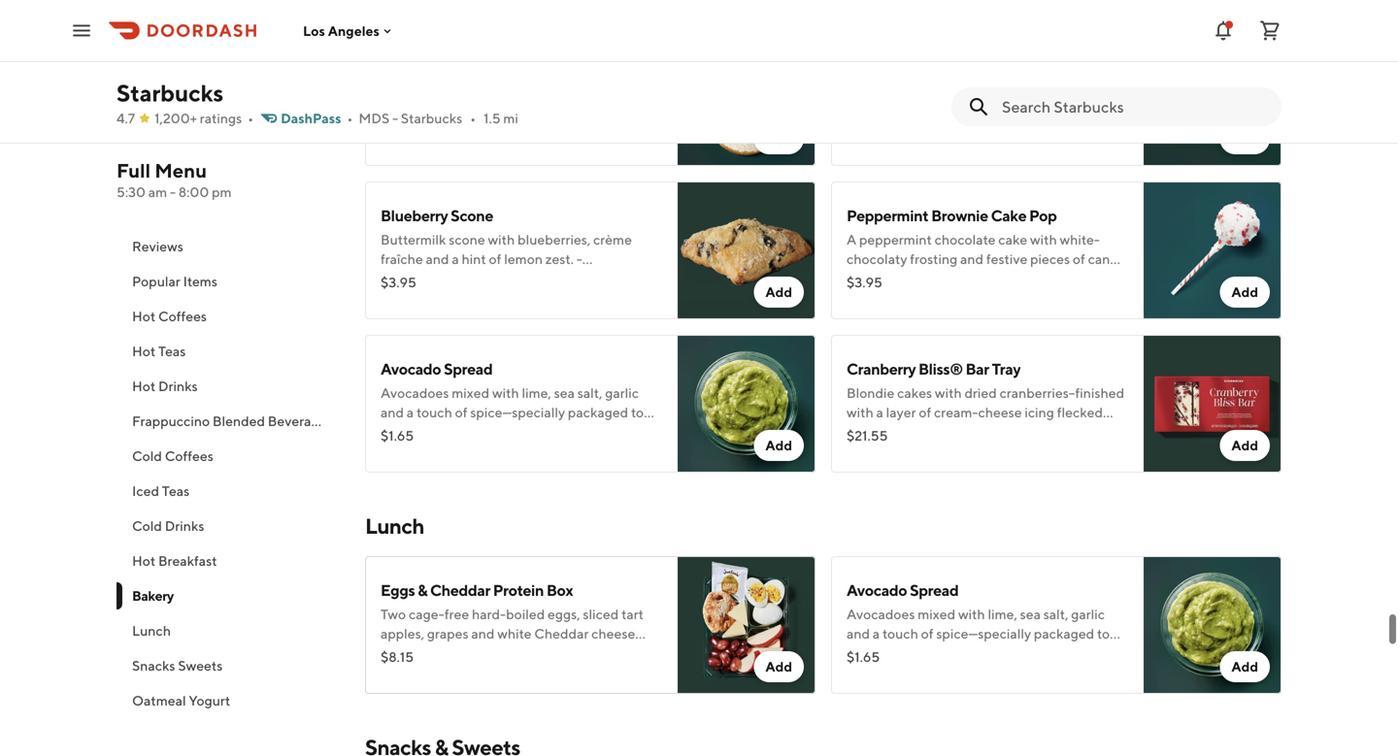 Task type: locate. For each thing, give the bounding box(es) containing it.
- right icing. on the left of the page
[[553, 98, 558, 114]]

hot for hot drinks
[[132, 378, 156, 394]]

garlic
[[605, 385, 639, 401], [1072, 607, 1105, 623]]

spread
[[444, 360, 493, 378], [910, 581, 959, 600]]

cheddar up free in the bottom left of the page
[[430, 581, 490, 600]]

2 • from the left
[[347, 110, 353, 126]]

maintain for bottommost avocado spread image
[[847, 645, 901, 661]]

to for the top avocado spread image
[[631, 405, 644, 421]]

1 horizontal spatial vanilla
[[955, 98, 994, 114]]

hot coffees button
[[117, 299, 342, 334]]

drinks up frappuccino on the bottom of page
[[158, 378, 198, 394]]

coffees
[[158, 308, 207, 324], [165, 448, 213, 464]]

white- right in
[[414, 98, 454, 114]]

with inside eggs & cheddar protein box two cage-free hard-boiled eggs, sliced tart apples, grapes and white cheddar cheese come together with multigrain muesli bread and honey peanut butter.
[[474, 645, 501, 661]]

scone up hint
[[449, 232, 485, 248]]

1 vertical spatial white-
[[1060, 232, 1100, 248]]

0 vertical spatial preservatives.
[[455, 443, 540, 459]]

of inside the peppermint brownie cake pop a peppermint chocolate cake with white- chocolaty frosting and festive pieces of candy cane.  - vegetarian
[[1073, 251, 1086, 267]]

1 horizontal spatial chocolaty
[[847, 251, 908, 267]]

1 vertical spatial avocadoes
[[847, 607, 915, 623]]

coffees down frappuccino on the bottom of page
[[165, 448, 213, 464]]

avocado
[[381, 360, 441, 378], [847, 581, 907, 600]]

1 vanilla from the left
[[847, 98, 886, 114]]

0 vertical spatial freshness
[[437, 424, 495, 440]]

crème
[[593, 232, 632, 248]]

2 horizontal spatial •
[[470, 110, 476, 126]]

vegetarian inside the peppermint brownie cake pop a peppermint chocolate cake with white- chocolaty frosting and festive pieces of candy cane.  - vegetarian
[[891, 270, 981, 287]]

1 hot from the top
[[132, 308, 156, 324]]

1 horizontal spatial salt,
[[1044, 607, 1069, 623]]

0 vertical spatial maintain
[[381, 424, 434, 440]]

vegetarian down the beans
[[847, 117, 937, 133]]

coffees down popular items
[[158, 308, 207, 324]]

extract.
[[997, 98, 1044, 114]]

lime, for bottommost avocado spread image
[[988, 607, 1018, 623]]

0 horizontal spatial scone
[[449, 232, 485, 248]]

petite vanilla bean scone image
[[1144, 28, 1282, 166]]

angeles
[[328, 23, 380, 39]]

0 horizontal spatial preservatives.
[[455, 443, 540, 459]]

1 horizontal spatial cheddar
[[534, 626, 589, 642]]

1 horizontal spatial •
[[347, 110, 353, 126]]

0 horizontal spatial the
[[549, 424, 570, 440]]

scone inside petite vanilla bean scone moist, fluffy, petite scone made with real vanilla beans and vanilla extract. - vegetarian
[[978, 53, 1021, 71]]

- right zest.
[[577, 251, 582, 267]]

0 vertical spatial a
[[452, 251, 459, 267]]

cranberry bliss® bar tray image
[[1144, 335, 1282, 473]]

1 horizontal spatial avocado spread image
[[1144, 556, 1282, 694]]

hot down hot teas
[[132, 378, 156, 394]]

white- for pop
[[1060, 232, 1100, 248]]

starbucks down buttery on the left
[[401, 110, 463, 126]]

chocolaty for peppermint brownie cake pop
[[847, 251, 908, 267]]

chocolaty down shortbread
[[454, 98, 514, 114]]

additives
[[381, 443, 437, 459], [847, 665, 903, 681]]

2 vanilla from the left
[[955, 98, 994, 114]]

0 vertical spatial white-
[[414, 98, 454, 114]]

touch for the top avocado spread image
[[417, 405, 452, 421]]

of
[[489, 251, 502, 267], [1073, 251, 1086, 267], [455, 405, 468, 421], [596, 424, 609, 440], [921, 626, 934, 642], [1063, 645, 1075, 661]]

oatmeal yogurt button
[[117, 684, 342, 719]]

- right extract.
[[1047, 98, 1052, 114]]

0 horizontal spatial or
[[440, 443, 452, 459]]

hot inside button
[[132, 308, 156, 324]]

cane.
[[847, 270, 880, 287]]

vegetarian inside blueberry scone buttermilk scone with blueberries, crème fraîche and a hint of lemon zest. - vegetarian
[[381, 270, 471, 287]]

multigrain
[[504, 645, 567, 661]]

vegetarian inside petite vanilla bean scone moist, fluffy, petite scone made with real vanilla beans and vanilla extract. - vegetarian
[[847, 117, 937, 133]]

1 horizontal spatial scone
[[978, 53, 1021, 71]]

1 vertical spatial lunch
[[132, 623, 171, 639]]

3 hot from the top
[[132, 378, 156, 394]]

1 vertical spatial scone
[[449, 232, 485, 248]]

vanilla down moist,
[[847, 98, 886, 114]]

1 vertical spatial use
[[1038, 645, 1060, 661]]

tray
[[992, 360, 1021, 378]]

0 vertical spatial spread
[[444, 360, 493, 378]]

0 vertical spatial lunch
[[365, 514, 424, 539]]

1 horizontal spatial maintain
[[847, 645, 901, 661]]

bar
[[966, 360, 989, 378]]

scone down bean
[[965, 78, 1001, 94]]

0 vertical spatial cheddar
[[430, 581, 490, 600]]

cold for cold coffees
[[132, 448, 162, 464]]

0 horizontal spatial avocado
[[381, 360, 441, 378]]

1 horizontal spatial lime,
[[988, 607, 1018, 623]]

snacks
[[132, 658, 175, 674]]

0 vertical spatial coffees
[[158, 308, 207, 324]]

• left the 1.5 in the top of the page
[[470, 110, 476, 126]]

0 horizontal spatial lime,
[[522, 385, 551, 401]]

chocolaty inside the peppermint brownie cake pop a peppermint chocolate cake with white- chocolaty frosting and festive pieces of candy cane.  - vegetarian
[[847, 251, 908, 267]]

• right ratings
[[248, 110, 254, 126]]

1 horizontal spatial scone
[[965, 78, 1001, 94]]

up
[[381, 98, 397, 114]]

of inside blueberry scone buttermilk scone with blueberries, crème fraîche and a hint of lemon zest. - vegetarian
[[489, 251, 502, 267]]

1 vertical spatial to
[[1097, 626, 1110, 642]]

1 vertical spatial spice—specially
[[937, 626, 1032, 642]]

hot down popular
[[132, 308, 156, 324]]

in
[[400, 98, 411, 114]]

coffees inside button
[[165, 448, 213, 464]]

1 horizontal spatial or
[[906, 665, 918, 681]]

hot up 'bakery'
[[132, 553, 156, 569]]

1 vertical spatial the
[[1015, 645, 1036, 661]]

1,200+ ratings •
[[155, 110, 254, 126]]

$3.95 down in
[[381, 121, 416, 137]]

teas
[[158, 343, 186, 359], [162, 483, 190, 499]]

free
[[445, 607, 469, 623]]

vanilla
[[892, 53, 937, 71]]

3 • from the left
[[470, 110, 476, 126]]

peppermint brownie cake pop image
[[1144, 182, 1282, 320]]

2 hot from the top
[[132, 343, 156, 359]]

pieces
[[1031, 251, 1070, 267]]

hot
[[132, 308, 156, 324], [132, 343, 156, 359], [132, 378, 156, 394], [132, 553, 156, 569]]

1 horizontal spatial preservatives.
[[921, 665, 1007, 681]]

brownie
[[931, 206, 988, 225]]

yogurt
[[189, 693, 230, 709]]

lunch
[[365, 514, 424, 539], [132, 623, 171, 639]]

scone up hint
[[451, 206, 493, 225]]

to for bottommost avocado spread image
[[1097, 626, 1110, 642]]

use
[[572, 424, 594, 440], [1038, 645, 1060, 661]]

0 horizontal spatial avocadoes
[[381, 385, 449, 401]]

0 vertical spatial teas
[[158, 343, 186, 359]]

1 cold from the top
[[132, 448, 162, 464]]

starbucks up 1,200+
[[117, 79, 224, 107]]

teas for iced teas
[[162, 483, 190, 499]]

beans
[[889, 98, 926, 114]]

0 horizontal spatial lunch
[[132, 623, 171, 639]]

0 horizontal spatial avocado spread image
[[678, 335, 816, 473]]

1 vertical spatial spread
[[910, 581, 959, 600]]

dressed
[[606, 78, 654, 94]]

1 vertical spatial $1.65
[[847, 649, 880, 665]]

4 hot from the top
[[132, 553, 156, 569]]

coffees inside button
[[158, 308, 207, 324]]

1 vertical spatial garlic
[[1072, 607, 1105, 623]]

0 horizontal spatial a
[[407, 405, 414, 421]]

drinks up breakfast on the left of page
[[165, 518, 204, 534]]

white- inside the peppermint brownie cake pop a peppermint chocolate cake with white- chocolaty frosting and festive pieces of candy cane.  - vegetarian
[[1060, 232, 1100, 248]]

0 horizontal spatial chocolaty
[[454, 98, 514, 114]]

1 horizontal spatial spice—specially
[[937, 626, 1032, 642]]

sliced
[[583, 607, 619, 623]]

0 horizontal spatial maintain
[[381, 424, 434, 440]]

$3.95
[[381, 121, 416, 137], [381, 274, 416, 290], [847, 274, 883, 290]]

1 horizontal spatial additives
[[847, 665, 903, 681]]

popular items
[[132, 273, 217, 289]]

mixed
[[452, 385, 490, 401], [918, 607, 956, 623]]

1 horizontal spatial starbucks
[[401, 110, 463, 126]]

avocado spread image
[[678, 335, 816, 473], [1144, 556, 1282, 694]]

0 vertical spatial scone
[[965, 78, 1001, 94]]

the
[[549, 424, 570, 440], [1015, 645, 1036, 661]]

scone up made
[[978, 53, 1021, 71]]

notification bell image
[[1212, 19, 1235, 42]]

1 vertical spatial avocado spread avocadoes mixed with lime, sea salt, garlic and a touch of spice—specially packaged to maintain freshness without the use of heat, additives or preservatives.
[[847, 581, 1110, 681]]

cold coffees button
[[117, 439, 342, 474]]

chocolaty
[[454, 98, 514, 114], [847, 251, 908, 267]]

1 vertical spatial drinks
[[165, 518, 204, 534]]

cold up iced
[[132, 448, 162, 464]]

1 • from the left
[[248, 110, 254, 126]]

2 cold from the top
[[132, 518, 162, 534]]

- left in
[[392, 110, 398, 126]]

come
[[381, 645, 415, 661]]

hot for hot breakfast
[[132, 553, 156, 569]]

$21.55
[[847, 428, 888, 444]]

add
[[766, 131, 793, 147], [1232, 131, 1259, 147], [766, 284, 793, 300], [1232, 284, 1259, 300], [766, 438, 793, 454], [1232, 438, 1259, 454], [766, 659, 793, 675], [1232, 659, 1259, 675]]

cranberry bliss® bar tray
[[847, 360, 1021, 378]]

0 vertical spatial without
[[498, 424, 546, 440]]

hot for hot teas
[[132, 343, 156, 359]]

1 vertical spatial heat,
[[1078, 645, 1109, 661]]

drinks for cold drinks
[[165, 518, 204, 534]]

am
[[148, 184, 167, 200]]

0 horizontal spatial packaged
[[568, 405, 629, 421]]

teas down hot coffees at top left
[[158, 343, 186, 359]]

0 vertical spatial touch
[[417, 405, 452, 421]]

1 horizontal spatial avocado spread avocadoes mixed with lime, sea salt, garlic and a touch of spice—specially packaged to maintain freshness without the use of heat, additives or preservatives.
[[847, 581, 1110, 681]]

2 vertical spatial a
[[873, 626, 880, 642]]

dashpass
[[281, 110, 341, 126]]

hot up hot drinks
[[132, 343, 156, 359]]

•
[[248, 110, 254, 126], [347, 110, 353, 126], [470, 110, 476, 126]]

$1.65
[[381, 428, 414, 444], [847, 649, 880, 665]]

moist,
[[847, 78, 885, 94]]

0 vertical spatial use
[[572, 424, 594, 440]]

white- for shortbread
[[414, 98, 454, 114]]

vanilla down petite
[[955, 98, 994, 114]]

teas right iced
[[162, 483, 190, 499]]

vegetarian down 'cookie'
[[561, 98, 651, 114]]

0 horizontal spatial salt,
[[578, 385, 603, 401]]

lunch up the 'eggs'
[[365, 514, 424, 539]]

cheddar down eggs,
[[534, 626, 589, 642]]

pop
[[1030, 206, 1057, 225]]

1 horizontal spatial garlic
[[1072, 607, 1105, 623]]

los angeles button
[[303, 23, 395, 39]]

freshness
[[437, 424, 495, 440], [903, 645, 962, 661]]

1 horizontal spatial avocadoes
[[847, 607, 915, 623]]

cold
[[132, 448, 162, 464], [132, 518, 162, 534]]

1 horizontal spatial a
[[452, 251, 459, 267]]

0 vertical spatial or
[[440, 443, 452, 459]]

1 vertical spatial a
[[407, 405, 414, 421]]

chocolaty up cane.
[[847, 251, 908, 267]]

- right cane.
[[882, 270, 888, 287]]

iced teas
[[132, 483, 190, 499]]

butter.
[[494, 665, 535, 681]]

sea
[[554, 385, 575, 401], [1020, 607, 1041, 623]]

apples,
[[381, 626, 424, 642]]

- inside snowman cookie buttery shortbread snowman cookie dressed up in white-chocolaty icing. - vegetarian $3.95
[[553, 98, 558, 114]]

oatmeal yogurt
[[132, 693, 230, 709]]

$3.95 down fraîche
[[381, 274, 416, 290]]

cookie
[[562, 78, 603, 94]]

0 horizontal spatial additives
[[381, 443, 437, 459]]

• left 'mds' at the left
[[347, 110, 353, 126]]

peppermint
[[847, 206, 929, 225]]

1 horizontal spatial sea
[[1020, 607, 1041, 623]]

cheddar
[[430, 581, 490, 600], [534, 626, 589, 642]]

1 vertical spatial scone
[[451, 206, 493, 225]]

0 horizontal spatial garlic
[[605, 385, 639, 401]]

chocolaty inside snowman cookie buttery shortbread snowman cookie dressed up in white-chocolaty icing. - vegetarian $3.95
[[454, 98, 514, 114]]

0 vertical spatial avocado spread avocadoes mixed with lime, sea salt, garlic and a touch of spice—specially packaged to maintain freshness without the use of heat, additives or preservatives.
[[381, 360, 644, 459]]

1 vertical spatial without
[[964, 645, 1012, 661]]

cold down iced
[[132, 518, 162, 534]]

hot drinks
[[132, 378, 198, 394]]

reviews
[[132, 238, 183, 254]]

1 horizontal spatial freshness
[[903, 645, 962, 661]]

snowman cookie buttery shortbread snowman cookie dressed up in white-chocolaty icing. - vegetarian $3.95
[[381, 53, 654, 137]]

white- inside snowman cookie buttery shortbread snowman cookie dressed up in white-chocolaty icing. - vegetarian $3.95
[[414, 98, 454, 114]]

0 horizontal spatial mixed
[[452, 385, 490, 401]]

scone inside petite vanilla bean scone moist, fluffy, petite scone made with real vanilla beans and vanilla extract. - vegetarian
[[965, 78, 1001, 94]]

1 horizontal spatial use
[[1038, 645, 1060, 661]]

festive
[[987, 251, 1028, 267]]

lunch down 'bakery'
[[132, 623, 171, 639]]

1 vertical spatial teas
[[162, 483, 190, 499]]

1 horizontal spatial to
[[1097, 626, 1110, 642]]

or for the top avocado spread image
[[440, 443, 452, 459]]

1 vertical spatial packaged
[[1034, 626, 1095, 642]]

0 vertical spatial scone
[[978, 53, 1021, 71]]

and
[[929, 98, 952, 114], [426, 251, 449, 267], [961, 251, 984, 267], [381, 405, 404, 421], [471, 626, 495, 642], [847, 626, 870, 642], [381, 665, 404, 681]]

eggs & cheddar protein box image
[[678, 556, 816, 694]]

0 vertical spatial starbucks
[[117, 79, 224, 107]]

eggs
[[381, 581, 415, 600]]

starbucks
[[117, 79, 224, 107], [401, 110, 463, 126]]

with inside blueberry scone buttermilk scone with blueberries, crème fraîche and a hint of lemon zest. - vegetarian
[[488, 232, 515, 248]]

white- up candy
[[1060, 232, 1100, 248]]

$3.95 down a
[[847, 274, 883, 290]]

items
[[183, 273, 217, 289]]

0 horizontal spatial touch
[[417, 405, 452, 421]]

cookie
[[451, 53, 500, 71]]

and inside petite vanilla bean scone moist, fluffy, petite scone made with real vanilla beans and vanilla extract. - vegetarian
[[929, 98, 952, 114]]

2 horizontal spatial a
[[873, 626, 880, 642]]

without
[[498, 424, 546, 440], [964, 645, 1012, 661]]

0 vertical spatial drinks
[[158, 378, 198, 394]]

vanilla
[[847, 98, 886, 114], [955, 98, 994, 114]]

eggs & cheddar protein box two cage-free hard-boiled eggs, sliced tart apples, grapes and white cheddar cheese come together with multigrain muesli bread and honey peanut butter.
[[381, 581, 648, 681]]

0 horizontal spatial freshness
[[437, 424, 495, 440]]

1.5
[[484, 110, 501, 126]]

vegetarian down frosting
[[891, 270, 981, 287]]

vegetarian down fraîche
[[381, 270, 471, 287]]

together
[[418, 645, 472, 661]]

- right am
[[170, 184, 176, 200]]

1 vertical spatial lime,
[[988, 607, 1018, 623]]

0 items, open order cart image
[[1259, 19, 1282, 42]]



Task type: vqa. For each thing, say whether or not it's contained in the screenshot.
"Tuna"
no



Task type: describe. For each thing, give the bounding box(es) containing it.
$8.15
[[381, 649, 414, 665]]

1 horizontal spatial the
[[1015, 645, 1036, 661]]

buttery
[[381, 78, 427, 94]]

cage-
[[409, 607, 445, 623]]

frosting
[[910, 251, 958, 267]]

coffees for cold coffees
[[165, 448, 213, 464]]

lunch inside button
[[132, 623, 171, 639]]

real
[[1071, 78, 1094, 94]]

cold drinks button
[[117, 509, 342, 544]]

grapes
[[427, 626, 469, 642]]

5:30
[[117, 184, 146, 200]]

scone inside blueberry scone buttermilk scone with blueberries, crème fraîche and a hint of lemon zest. - vegetarian
[[451, 206, 493, 225]]

8:00
[[178, 184, 209, 200]]

preservatives. for bottommost avocado spread image
[[921, 665, 1007, 681]]

0 vertical spatial heat,
[[612, 424, 643, 440]]

0 horizontal spatial sea
[[554, 385, 575, 401]]

spice—specially for the top avocado spread image
[[470, 405, 565, 421]]

1 horizontal spatial $1.65
[[847, 649, 880, 665]]

preservatives. for the top avocado spread image
[[455, 443, 540, 459]]

zest.
[[546, 251, 574, 267]]

made
[[1004, 78, 1039, 94]]

1 horizontal spatial lunch
[[365, 514, 424, 539]]

mds - starbucks • 1.5 mi
[[359, 110, 519, 126]]

los angeles
[[303, 23, 380, 39]]

snowman
[[381, 53, 448, 71]]

hot breakfast button
[[117, 544, 342, 579]]

tart
[[622, 607, 644, 623]]

1 vertical spatial salt,
[[1044, 607, 1069, 623]]

cake
[[999, 232, 1028, 248]]

bakery
[[132, 588, 174, 604]]

frappuccino blended beverages button
[[117, 404, 342, 439]]

hot drinks button
[[117, 369, 342, 404]]

0 horizontal spatial spread
[[444, 360, 493, 378]]

cold drinks
[[132, 518, 204, 534]]

peanut
[[448, 665, 492, 681]]

1 horizontal spatial heat,
[[1078, 645, 1109, 661]]

chocolate
[[935, 232, 996, 248]]

blueberry scone buttermilk scone with blueberries, crème fraîche and a hint of lemon zest. - vegetarian
[[381, 206, 632, 287]]

$3.95 for peppermint brownie cake pop
[[847, 274, 883, 290]]

- inside the peppermint brownie cake pop a peppermint chocolate cake with white- chocolaty frosting and festive pieces of candy cane.  - vegetarian
[[882, 270, 888, 287]]

or for bottommost avocado spread image
[[906, 665, 918, 681]]

blueberry scone image
[[678, 182, 816, 320]]

snowman cookie image
[[678, 28, 816, 166]]

two
[[381, 607, 406, 623]]

hint
[[462, 251, 486, 267]]

cold coffees
[[132, 448, 213, 464]]

1 vertical spatial freshness
[[903, 645, 962, 661]]

mi
[[503, 110, 519, 126]]

frappuccino blended beverages
[[132, 413, 333, 429]]

ratings
[[200, 110, 242, 126]]

with inside the peppermint brownie cake pop a peppermint chocolate cake with white- chocolaty frosting and festive pieces of candy cane.  - vegetarian
[[1030, 232, 1057, 248]]

buttermilk
[[381, 232, 446, 248]]

hot teas
[[132, 343, 186, 359]]

Item Search search field
[[1002, 96, 1266, 118]]

lemon
[[504, 251, 543, 267]]

hot coffees
[[132, 308, 207, 324]]

0 vertical spatial avocado spread image
[[678, 335, 816, 473]]

0 horizontal spatial starbucks
[[117, 79, 224, 107]]

1 vertical spatial cheddar
[[534, 626, 589, 642]]

- inside full menu 5:30 am - 8:00 pm
[[170, 184, 176, 200]]

hard-
[[472, 607, 506, 623]]

a
[[847, 232, 857, 248]]

los
[[303, 23, 325, 39]]

1 vertical spatial avocado spread image
[[1144, 556, 1282, 694]]

shortbread
[[430, 78, 498, 94]]

icing.
[[517, 98, 550, 114]]

0 vertical spatial additives
[[381, 443, 437, 459]]

$3.95 inside snowman cookie buttery shortbread snowman cookie dressed up in white-chocolaty icing. - vegetarian $3.95
[[381, 121, 416, 137]]

vegetarian inside snowman cookie buttery shortbread snowman cookie dressed up in white-chocolaty icing. - vegetarian $3.95
[[561, 98, 651, 114]]

hot breakfast
[[132, 553, 217, 569]]

iced teas button
[[117, 474, 342, 509]]

petite
[[925, 78, 962, 94]]

blueberry
[[381, 206, 448, 225]]

snacks sweets button
[[117, 649, 342, 684]]

touch for bottommost avocado spread image
[[883, 626, 919, 642]]

a inside blueberry scone buttermilk scone with blueberries, crème fraîche and a hint of lemon zest. - vegetarian
[[452, 251, 459, 267]]

cranberry
[[847, 360, 916, 378]]

0 vertical spatial avocadoes
[[381, 385, 449, 401]]

full
[[117, 159, 151, 182]]

candy
[[1088, 251, 1126, 267]]

0 horizontal spatial avocado spread avocadoes mixed with lime, sea salt, garlic and a touch of spice—specially packaged to maintain freshness without the use of heat, additives or preservatives.
[[381, 360, 644, 459]]

mds
[[359, 110, 390, 126]]

coffees for hot coffees
[[158, 308, 207, 324]]

full menu 5:30 am - 8:00 pm
[[117, 159, 232, 200]]

snacks sweets
[[132, 658, 223, 674]]

0 vertical spatial mixed
[[452, 385, 490, 401]]

honey
[[407, 665, 445, 681]]

maintain for the top avocado spread image
[[381, 424, 434, 440]]

and inside the peppermint brownie cake pop a peppermint chocolate cake with white- chocolaty frosting and festive pieces of candy cane.  - vegetarian
[[961, 251, 984, 267]]

popular items button
[[117, 264, 342, 299]]

popular
[[132, 273, 180, 289]]

$3.95 for blueberry scone
[[381, 274, 416, 290]]

0 horizontal spatial cheddar
[[430, 581, 490, 600]]

- inside blueberry scone buttermilk scone with blueberries, crème fraîche and a hint of lemon zest. - vegetarian
[[577, 251, 582, 267]]

1 horizontal spatial without
[[964, 645, 1012, 661]]

peppermint
[[860, 232, 932, 248]]

breakfast
[[158, 553, 217, 569]]

hot teas button
[[117, 334, 342, 369]]

petite
[[847, 53, 889, 71]]

fraîche
[[381, 251, 423, 267]]

pm
[[212, 184, 232, 200]]

petite vanilla bean scone moist, fluffy, petite scone made with real vanilla beans and vanilla extract. - vegetarian
[[847, 53, 1094, 133]]

0 vertical spatial garlic
[[605, 385, 639, 401]]

boiled
[[506, 607, 545, 623]]

protein
[[493, 581, 544, 600]]

open menu image
[[70, 19, 93, 42]]

- inside petite vanilla bean scone moist, fluffy, petite scone made with real vanilla beans and vanilla extract. - vegetarian
[[1047, 98, 1052, 114]]

drinks for hot drinks
[[158, 378, 198, 394]]

bliss®
[[919, 360, 963, 378]]

0 horizontal spatial without
[[498, 424, 546, 440]]

with inside petite vanilla bean scone moist, fluffy, petite scone made with real vanilla beans and vanilla extract. - vegetarian
[[1041, 78, 1068, 94]]

blueberries,
[[518, 232, 591, 248]]

spice—specially for bottommost avocado spread image
[[937, 626, 1032, 642]]

1 vertical spatial mixed
[[918, 607, 956, 623]]

hot for hot coffees
[[132, 308, 156, 324]]

lime, for the top avocado spread image
[[522, 385, 551, 401]]

and inside blueberry scone buttermilk scone with blueberries, crème fraîche and a hint of lemon zest. - vegetarian
[[426, 251, 449, 267]]

chocolaty for snowman cookie
[[454, 98, 514, 114]]

cheese
[[592, 626, 635, 642]]

1 horizontal spatial avocado
[[847, 581, 907, 600]]

0 vertical spatial salt,
[[578, 385, 603, 401]]

box
[[547, 581, 573, 600]]

1 vertical spatial additives
[[847, 665, 903, 681]]

oatmeal
[[132, 693, 186, 709]]

0 horizontal spatial use
[[572, 424, 594, 440]]

bean
[[940, 53, 976, 71]]

scone inside blueberry scone buttermilk scone with blueberries, crème fraîche and a hint of lemon zest. - vegetarian
[[449, 232, 485, 248]]

menu
[[155, 159, 207, 182]]

teas for hot teas
[[158, 343, 186, 359]]

0 vertical spatial packaged
[[568, 405, 629, 421]]

0 horizontal spatial $1.65
[[381, 428, 414, 444]]

bread
[[612, 645, 648, 661]]

4.7
[[117, 110, 135, 126]]

0 vertical spatial the
[[549, 424, 570, 440]]

cold for cold drinks
[[132, 518, 162, 534]]



